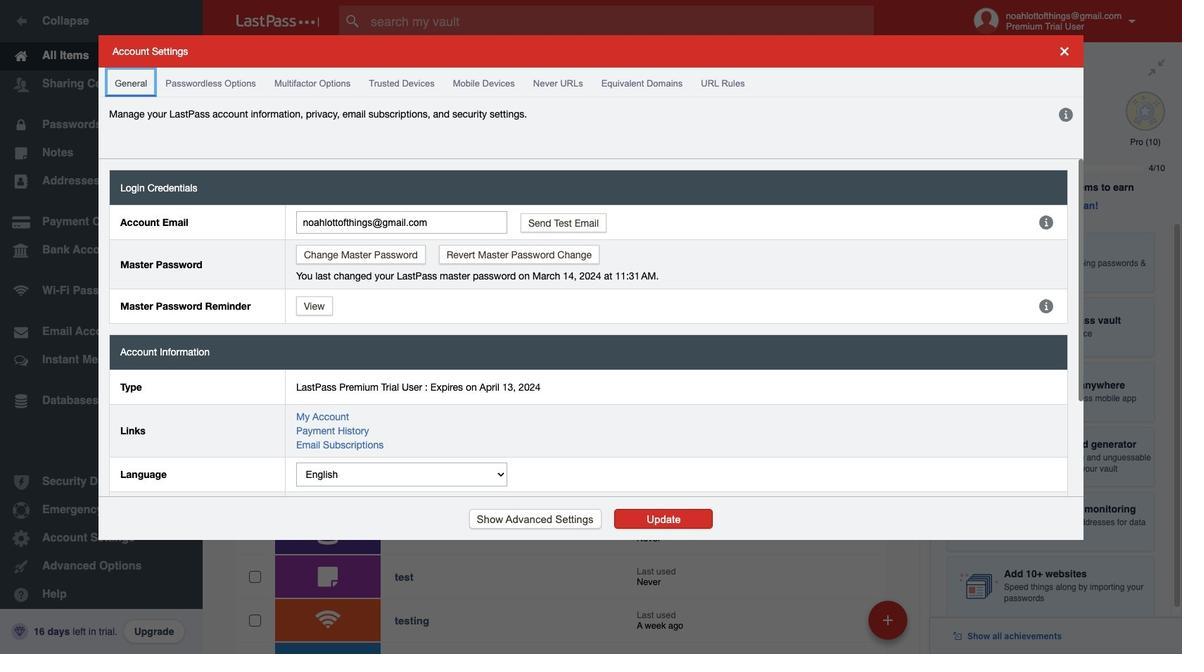 Task type: locate. For each thing, give the bounding box(es) containing it.
Search search field
[[339, 6, 902, 37]]

vault options navigation
[[203, 42, 931, 84]]

new item image
[[884, 615, 893, 625]]



Task type: describe. For each thing, give the bounding box(es) containing it.
search my vault text field
[[339, 6, 902, 37]]

new item navigation
[[864, 596, 917, 654]]

lastpass image
[[237, 15, 320, 27]]

main navigation navigation
[[0, 0, 203, 654]]



Task type: vqa. For each thing, say whether or not it's contained in the screenshot.
dialog
no



